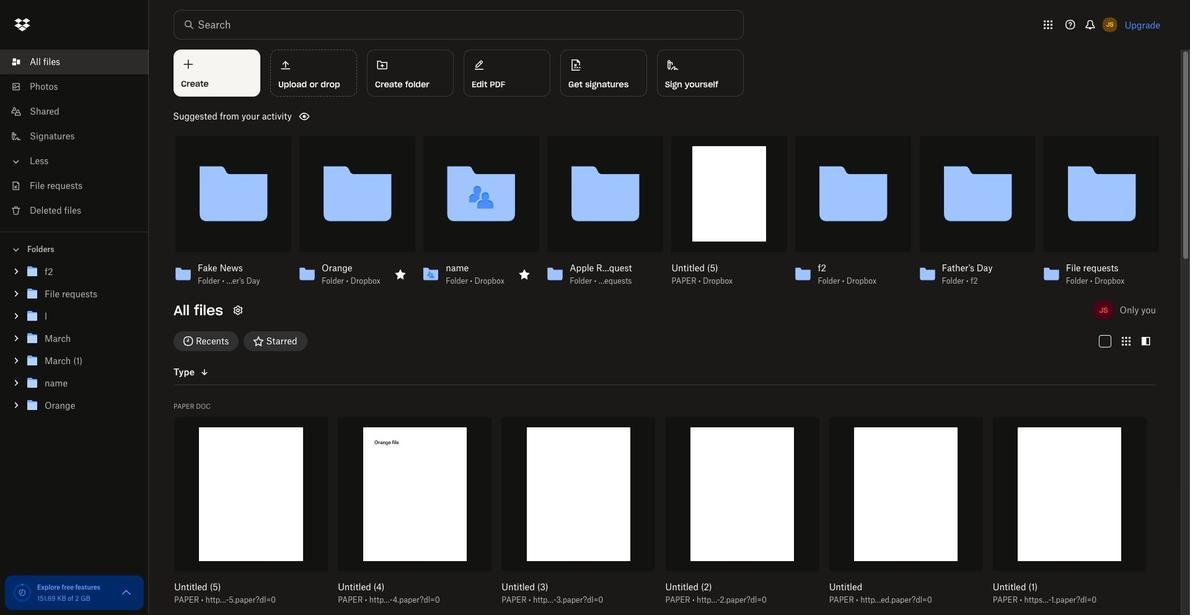 Task type: vqa. For each thing, say whether or not it's contained in the screenshot.
"Share" inside the the more ways to add content element
no



Task type: locate. For each thing, give the bounding box(es) containing it.
quota usage image
[[12, 584, 32, 603]]

list
[[0, 42, 149, 232]]

group
[[0, 259, 149, 427]]

file, untitled (3).paper row
[[497, 418, 656, 614]]

list item
[[0, 50, 149, 74]]

folder settings image
[[231, 303, 246, 318]]

file, untitled (4).paper row
[[333, 418, 492, 614]]

file, untitled (1).paper row
[[988, 418, 1147, 614]]

heading
[[174, 393, 1157, 415]]



Task type: describe. For each thing, give the bounding box(es) containing it.
less image
[[10, 156, 22, 168]]

file, untitled.paper row
[[825, 418, 984, 614]]

file, untitled (2).paper row
[[661, 418, 820, 614]]

Search in folder "Dropbox" text field
[[198, 17, 718, 32]]

dropbox image
[[10, 12, 35, 37]]

quota usage progress bar
[[12, 584, 32, 603]]

file, untitled (5).paper row
[[169, 418, 328, 614]]



